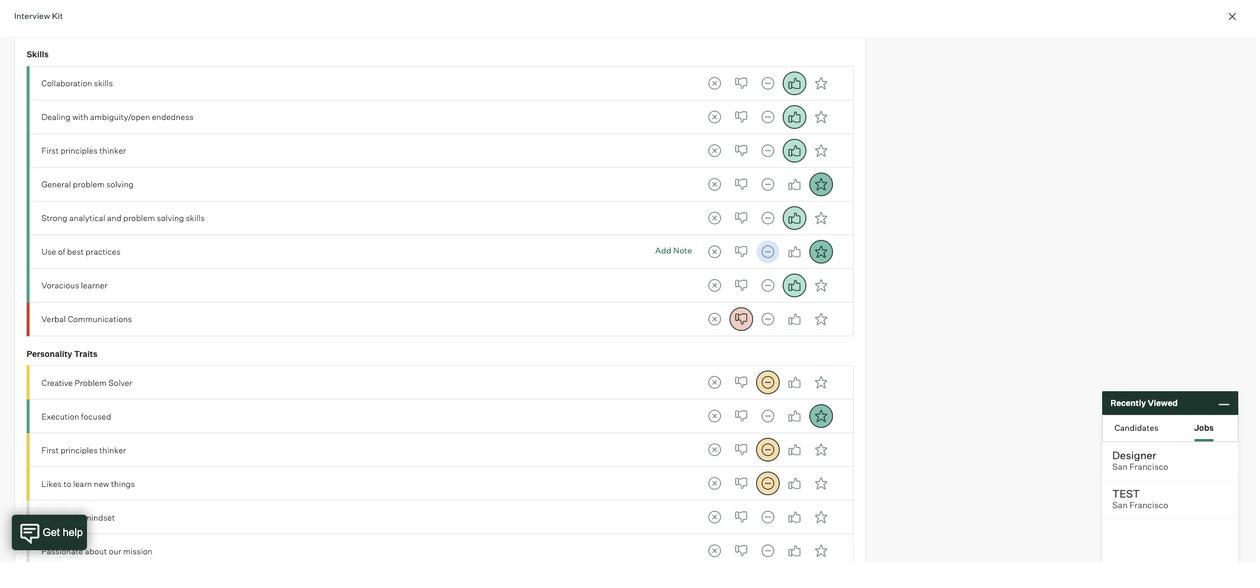 Task type: vqa. For each thing, say whether or not it's contained in the screenshot.
results
no



Task type: describe. For each thing, give the bounding box(es) containing it.
definitely not button for 3rd "no" button
[[703, 139, 727, 163]]

definitely not image for ambiguity/open
[[703, 105, 727, 129]]

opinion
[[312, 19, 341, 29]]

mindset
[[84, 513, 115, 523]]

2 no button from the top
[[729, 105, 753, 129]]

mixed button for 2nd "no" button
[[756, 105, 780, 129]]

mixed image for collaboration skills
[[756, 72, 780, 95]]

definitely not image for voracious learner
[[703, 274, 727, 298]]

viewed
[[1148, 398, 1178, 409]]

yes image for solving
[[783, 173, 806, 196]]

no image for voracious learner
[[729, 274, 753, 298]]

yes image for collaboration skills
[[783, 72, 806, 95]]

verbal communications
[[41, 314, 132, 324]]

mixed image for creative problem solver
[[756, 371, 780, 395]]

mixed image for yes button related to 3rd "no" button
[[756, 139, 780, 163]]

strong
[[41, 213, 67, 223]]

skills
[[27, 49, 49, 59]]

interview
[[14, 11, 50, 21]]

yes image for voracious learner
[[783, 274, 806, 298]]

4 definitely not image from the top
[[703, 308, 727, 331]]

4 mixed image from the top
[[756, 240, 780, 264]]

yes button for 2nd "no" button
[[783, 105, 806, 129]]

principles for focused
[[60, 445, 98, 456]]

mission
[[123, 547, 153, 557]]

strong yes button for yes button for 11th "no" button from the top of the page
[[809, 439, 833, 462]]

attributes
[[209, 19, 247, 29]]

12 no button from the top
[[729, 473, 753, 496]]

definitely not image for solver
[[703, 371, 727, 395]]

mixed image for likes to learn new things
[[756, 473, 780, 496]]

a
[[285, 19, 289, 29]]

definitely not button for 11th "no" button from the top of the page
[[703, 439, 727, 462]]

7 no button from the top
[[729, 274, 753, 298]]

to
[[64, 479, 71, 489]]

mixed image for ownership mindset
[[756, 506, 780, 530]]

yes image for thinker
[[783, 139, 806, 163]]

strong yes image for dealing with ambiguity/open endedness
[[809, 105, 833, 129]]

personality traits
[[27, 349, 97, 359]]

mixed button for first "no" button from the bottom of the page
[[756, 540, 780, 563]]

have
[[264, 19, 283, 29]]

yes button for 7th "no" button from the bottom of the page
[[783, 308, 806, 331]]

definitely not button for fifth "no" button from the top
[[703, 206, 727, 230]]

strong yes image for thinker
[[809, 139, 833, 163]]

ownership
[[41, 513, 82, 523]]

communications
[[68, 314, 132, 324]]

strong analytical and problem solving skills
[[41, 213, 205, 223]]

definitely not button for 11th "no" button from the bottom of the page
[[703, 173, 727, 196]]

4 strong yes image from the top
[[809, 308, 833, 331]]

3 no button from the top
[[729, 139, 753, 163]]

remember,
[[41, 19, 86, 29]]

san for test
[[1113, 501, 1128, 511]]

strong yes image for solving
[[809, 173, 833, 196]]

no image for dealing with ambiguity/open endedness
[[729, 105, 753, 129]]

mixed image for verbal communications
[[756, 308, 780, 331]]

11 no button from the top
[[729, 439, 753, 462]]

strong yes button for yes button for 1st "no" button from the top of the page
[[809, 72, 833, 95]]

personality
[[27, 349, 72, 359]]

strong yes button for first "no" button from the bottom of the page's yes button
[[809, 540, 833, 563]]

strong yes image for voracious learner
[[809, 274, 833, 298]]

1 horizontal spatial problem
[[123, 213, 155, 223]]

no image for ownership mindset
[[729, 506, 753, 530]]

mixed image for dealing with ambiguity/open endedness
[[756, 105, 780, 129]]

rate
[[191, 19, 207, 29]]

strong yes button for seventh "no" button from the top yes button
[[809, 274, 833, 298]]

yes button for 11th "no" button from the bottom of the page
[[783, 173, 806, 196]]

no image for execution focused
[[729, 405, 753, 429]]

yes button for 3rd "no" button
[[783, 139, 806, 163]]

strong yes button for 11th "no" button from the bottom of the page's yes button
[[809, 173, 833, 196]]

3 strong yes image from the top
[[809, 240, 833, 264]]

6 yes image from the top
[[783, 405, 806, 429]]

only
[[172, 19, 190, 29]]

yes button for 9th "no" button from the bottom
[[783, 240, 806, 264]]

1 no button from the top
[[729, 72, 753, 95]]

no image for creative problem solver
[[729, 371, 753, 395]]

fields
[[99, 19, 120, 29]]

interview kit
[[14, 11, 63, 21]]

likes
[[41, 479, 62, 489]]

best
[[67, 247, 84, 257]]

1 vertical spatial skills
[[186, 213, 205, 223]]

strong yes button for yes button related to 7th "no" button from the bottom of the page
[[809, 308, 833, 331]]

of
[[58, 247, 65, 257]]

designer san francisco
[[1113, 449, 1169, 473]]

add note link
[[655, 243, 692, 256]]

5 no button from the top
[[729, 206, 753, 230]]

yes button for fifth "no" button from the top
[[783, 206, 806, 230]]

tab list containing candidates
[[1103, 416, 1238, 442]]

definitely not image for thinker
[[703, 439, 727, 462]]

definitely not image for and
[[703, 206, 727, 230]]

14 no button from the top
[[729, 540, 753, 563]]

no image for first principles thinker
[[729, 439, 753, 462]]

10 no button from the top
[[729, 405, 753, 429]]

test
[[1113, 488, 1140, 501]]

thinker for learn
[[99, 445, 126, 456]]

all
[[88, 19, 97, 29]]

mixed button for 3rd "no" button
[[756, 139, 780, 163]]

learner
[[81, 281, 108, 291]]

strong yes button for yes button for fifth "no" button from the top
[[809, 206, 833, 230]]

learn
[[73, 479, 92, 489]]

ambiguity/open
[[90, 112, 150, 122]]

yes button for first "no" button from the bottom of the page
[[783, 540, 806, 563]]

definitely not image for learn
[[703, 473, 727, 496]]

definitely not image for ownership mindset
[[703, 506, 727, 530]]

definitely not image for first principles thinker
[[703, 139, 727, 163]]

add
[[655, 246, 672, 256]]

with
[[72, 112, 88, 122]]

first principles thinker for focused
[[41, 445, 126, 456]]

test san francisco
[[1113, 488, 1169, 511]]

0 horizontal spatial skills
[[94, 78, 113, 88]]

mixed button for fifth "no" button from the top
[[756, 206, 780, 230]]

collaboration skills
[[41, 78, 113, 88]]

yes image for solver
[[783, 371, 806, 395]]

general
[[41, 179, 71, 189]]

5 strong yes image from the top
[[809, 405, 833, 429]]

no image for verbal communications
[[729, 308, 753, 331]]

dealing
[[41, 112, 70, 122]]

no image for first principles thinker
[[729, 139, 753, 163]]



Task type: locate. For each thing, give the bounding box(es) containing it.
1 yes button from the top
[[783, 72, 806, 95]]

strong yes button for yes button corresponding to tenth "no" button
[[809, 405, 833, 429]]

on.
[[342, 19, 355, 29]]

2 first principles thinker from the top
[[41, 445, 126, 456]]

and
[[107, 213, 121, 223]]

strong yes button for yes button related to 2nd "no" button
[[809, 105, 833, 129]]

1 vertical spatial francisco
[[1130, 501, 1169, 511]]

first up likes
[[41, 445, 59, 456]]

3 definitely not image from the top
[[703, 240, 727, 264]]

1 yes image from the top
[[783, 105, 806, 129]]

yes image for and
[[783, 206, 806, 230]]

8 strong yes button from the top
[[809, 308, 833, 331]]

4 mixed image from the top
[[756, 439, 780, 462]]

1 mixed image from the top
[[756, 139, 780, 163]]

definitely not button for 9th "no" button from the bottom
[[703, 240, 727, 264]]

general problem solving
[[41, 179, 134, 189]]

1 first from the top
[[41, 146, 59, 156]]

4 no image from the top
[[729, 371, 753, 395]]

principles for with
[[60, 146, 98, 156]]

mixed image for yes button corresponding to tenth "no" button
[[756, 405, 780, 429]]

san
[[1113, 462, 1128, 473], [1113, 501, 1128, 511]]

12 definitely not button from the top
[[703, 473, 727, 496]]

1 vertical spatial first principles thinker
[[41, 445, 126, 456]]

francisco down designer san francisco
[[1130, 501, 1169, 511]]

14 mixed button from the top
[[756, 540, 780, 563]]

13 yes button from the top
[[783, 506, 806, 530]]

13 no button from the top
[[729, 506, 753, 530]]

yes button for second "no" button from the bottom
[[783, 506, 806, 530]]

analytical
[[69, 213, 105, 223]]

5 strong yes button from the top
[[809, 206, 833, 230]]

3 definitely not button from the top
[[703, 139, 727, 163]]

execution focused
[[41, 412, 111, 422]]

are
[[122, 19, 134, 29]]

voracious
[[41, 281, 79, 291]]

focused
[[81, 412, 111, 422]]

3 mixed image from the top
[[756, 405, 780, 429]]

mixed button for third "no" button from the bottom of the page
[[756, 473, 780, 496]]

collaboration
[[41, 78, 92, 88]]

jobs
[[1195, 423, 1214, 433]]

8 yes button from the top
[[783, 308, 806, 331]]

problem
[[73, 179, 105, 189], [123, 213, 155, 223]]

2 strong yes image from the top
[[809, 105, 833, 129]]

1 thinker from the top
[[99, 146, 126, 156]]

7 yes button from the top
[[783, 274, 806, 298]]

2 mixed button from the top
[[756, 105, 780, 129]]

yes button
[[783, 72, 806, 95], [783, 105, 806, 129], [783, 139, 806, 163], [783, 173, 806, 196], [783, 206, 806, 230], [783, 240, 806, 264], [783, 274, 806, 298], [783, 308, 806, 331], [783, 371, 806, 395], [783, 405, 806, 429], [783, 439, 806, 462], [783, 473, 806, 496], [783, 506, 806, 530], [783, 540, 806, 563]]

definitely not image for collaboration skills
[[703, 72, 727, 95]]

creative problem solver
[[41, 378, 132, 388]]

francisco up test san francisco
[[1130, 462, 1169, 473]]

2 first from the top
[[41, 445, 59, 456]]

definitely not image
[[703, 105, 727, 129], [703, 206, 727, 230], [703, 240, 727, 264], [703, 308, 727, 331], [703, 371, 727, 395], [703, 439, 727, 462], [703, 473, 727, 496]]

traits
[[74, 349, 97, 359]]

skills
[[94, 78, 113, 88], [186, 213, 205, 223]]

strong yes image
[[809, 139, 833, 163], [809, 173, 833, 196], [809, 206, 833, 230], [809, 308, 833, 331], [809, 405, 833, 429]]

mixed image for yes button for 11th "no" button from the top of the page
[[756, 439, 780, 462]]

yes button for 11th "no" button from the top of the page
[[783, 439, 806, 462]]

9 strong yes image from the top
[[809, 540, 833, 563]]

yes button for seventh "no" button from the top
[[783, 274, 806, 298]]

mixed button for 11th "no" button from the top of the page
[[756, 439, 780, 462]]

first principles thinker up learn
[[41, 445, 126, 456]]

1 vertical spatial thinker
[[99, 445, 126, 456]]

4 yes button from the top
[[783, 173, 806, 196]]

recently
[[1111, 398, 1146, 409]]

0 horizontal spatial solving
[[106, 179, 134, 189]]

10 mixed button from the top
[[756, 405, 780, 429]]

francisco inside designer san francisco
[[1130, 462, 1169, 473]]

4 no button from the top
[[729, 173, 753, 196]]

candidates
[[1115, 423, 1159, 433]]

yes button for tenth "no" button
[[783, 405, 806, 429]]

thinker
[[99, 146, 126, 156], [99, 445, 126, 456]]

you
[[248, 19, 263, 29]]

first for execution focused
[[41, 445, 59, 456]]

strong yes image for first principles thinker
[[809, 439, 833, 462]]

yes image for first principles thinker
[[783, 439, 806, 462]]

definitely not button for first "no" button from the bottom of the page
[[703, 540, 727, 563]]

1 mixed button from the top
[[756, 72, 780, 95]]

yes image for ambiguity/open
[[783, 105, 806, 129]]

strong yes button for sixth "no" button from the bottom's yes button
[[809, 371, 833, 395]]

execution
[[41, 412, 79, 422]]

5 no image from the top
[[729, 405, 753, 429]]

problem
[[75, 378, 107, 388]]

4 mixed button from the top
[[756, 173, 780, 196]]

1 definitely not image from the top
[[703, 72, 727, 95]]

francisco for test
[[1130, 501, 1169, 511]]

san inside test san francisco
[[1113, 501, 1128, 511]]

no image for collaboration skills
[[729, 72, 753, 95]]

0 vertical spatial francisco
[[1130, 462, 1169, 473]]

francisco inside test san francisco
[[1130, 501, 1169, 511]]

tab list
[[703, 72, 833, 95], [703, 105, 833, 129], [703, 139, 833, 163], [703, 173, 833, 196], [703, 206, 833, 230], [703, 240, 833, 264], [703, 274, 833, 298], [703, 308, 833, 331], [703, 371, 833, 395], [703, 405, 833, 429], [1103, 416, 1238, 442], [703, 439, 833, 462], [703, 473, 833, 496], [703, 506, 833, 530], [703, 540, 833, 563]]

2 definitely not image from the top
[[703, 139, 727, 163]]

definitely not button for third "no" button from the bottom of the page
[[703, 473, 727, 496]]

12 mixed button from the top
[[756, 473, 780, 496]]

7 definitely not image from the top
[[703, 540, 727, 563]]

3 yes image from the top
[[783, 173, 806, 196]]

yes button for 1st "no" button from the top of the page
[[783, 72, 806, 95]]

francisco
[[1130, 462, 1169, 473], [1130, 501, 1169, 511]]

8 strong yes image from the top
[[809, 506, 833, 530]]

solving right and
[[157, 213, 184, 223]]

6 strong yes button from the top
[[809, 240, 833, 264]]

7 strong yes button from the top
[[809, 274, 833, 298]]

solving up strong analytical and problem solving skills
[[106, 179, 134, 189]]

mixed image
[[756, 72, 780, 95], [756, 105, 780, 129], [756, 206, 780, 230], [756, 240, 780, 264], [756, 274, 780, 298], [756, 308, 780, 331], [756, 371, 780, 395], [756, 473, 780, 496], [756, 506, 780, 530], [756, 540, 780, 563]]

no image
[[729, 72, 753, 95], [729, 139, 753, 163], [729, 206, 753, 230], [729, 371, 753, 395], [729, 405, 753, 429], [729, 473, 753, 496], [729, 506, 753, 530]]

mixed button for 7th "no" button from the bottom of the page
[[756, 308, 780, 331]]

3 no image from the top
[[729, 206, 753, 230]]

solver
[[108, 378, 132, 388]]

mixed button for tenth "no" button
[[756, 405, 780, 429]]

1 horizontal spatial skills
[[186, 213, 205, 223]]

7 yes image from the top
[[783, 506, 806, 530]]

14 strong yes button from the top
[[809, 540, 833, 563]]

14 yes button from the top
[[783, 540, 806, 563]]

definitely not button for 1st "no" button from the top of the page
[[703, 72, 727, 95]]

principles down the execution focused
[[60, 445, 98, 456]]

mixed button for 9th "no" button from the bottom
[[756, 240, 780, 264]]

strong yes button
[[809, 72, 833, 95], [809, 105, 833, 129], [809, 139, 833, 163], [809, 173, 833, 196], [809, 206, 833, 230], [809, 240, 833, 264], [809, 274, 833, 298], [809, 308, 833, 331], [809, 371, 833, 395], [809, 405, 833, 429], [809, 439, 833, 462], [809, 473, 833, 496], [809, 506, 833, 530], [809, 540, 833, 563]]

yes image for passionate about our mission
[[783, 540, 806, 563]]

first principles thinker for with
[[41, 146, 126, 156]]

strong yes button for 9th "no" button from the bottom's yes button
[[809, 240, 833, 264]]

5 yes image from the top
[[783, 439, 806, 462]]

2 no image from the top
[[729, 139, 753, 163]]

strong yes image
[[809, 72, 833, 95], [809, 105, 833, 129], [809, 240, 833, 264], [809, 274, 833, 298], [809, 371, 833, 395], [809, 439, 833, 462], [809, 473, 833, 496], [809, 506, 833, 530], [809, 540, 833, 563]]

2 no image from the top
[[729, 173, 753, 196]]

strong yes image for likes to learn new things
[[809, 473, 833, 496]]

mixed button for seventh "no" button from the top
[[756, 274, 780, 298]]

1 no image from the top
[[729, 72, 753, 95]]

10 yes button from the top
[[783, 405, 806, 429]]

mixed image
[[756, 139, 780, 163], [756, 173, 780, 196], [756, 405, 780, 429], [756, 439, 780, 462]]

no button
[[729, 72, 753, 95], [729, 105, 753, 129], [729, 139, 753, 163], [729, 173, 753, 196], [729, 206, 753, 230], [729, 240, 753, 264], [729, 274, 753, 298], [729, 308, 753, 331], [729, 371, 753, 395], [729, 405, 753, 429], [729, 439, 753, 462], [729, 473, 753, 496], [729, 506, 753, 530], [729, 540, 753, 563]]

definitely not image for general problem solving
[[703, 173, 727, 196]]

definitely not button for second "no" button from the bottom
[[703, 506, 727, 530]]

passionate
[[41, 547, 83, 557]]

definitely not button
[[703, 72, 727, 95], [703, 105, 727, 129], [703, 139, 727, 163], [703, 173, 727, 196], [703, 206, 727, 230], [703, 240, 727, 264], [703, 274, 727, 298], [703, 308, 727, 331], [703, 371, 727, 395], [703, 405, 727, 429], [703, 439, 727, 462], [703, 473, 727, 496], [703, 506, 727, 530], [703, 540, 727, 563]]

5 yes button from the top
[[783, 206, 806, 230]]

1 vertical spatial solving
[[157, 213, 184, 223]]

0 vertical spatial first
[[41, 146, 59, 156]]

1 vertical spatial problem
[[123, 213, 155, 223]]

2 strong yes button from the top
[[809, 105, 833, 129]]

yes image for likes to learn new things
[[783, 473, 806, 496]]

strong yes image for ownership mindset
[[809, 506, 833, 530]]

verbal
[[41, 314, 66, 324]]

principles down the with
[[60, 146, 98, 156]]

first for dealing with ambiguity/open endedness
[[41, 146, 59, 156]]

dealing with ambiguity/open endedness
[[41, 112, 194, 122]]

11 definitely not button from the top
[[703, 439, 727, 462]]

use of best practices
[[41, 247, 121, 257]]

no image for strong analytical and problem solving skills
[[729, 206, 753, 230]]

10 strong yes button from the top
[[809, 405, 833, 429]]

0 vertical spatial thinker
[[99, 146, 126, 156]]

2 yes image from the top
[[783, 240, 806, 264]]

3 yes button from the top
[[783, 139, 806, 163]]

strong yes button for yes button related to 3rd "no" button
[[809, 139, 833, 163]]

10 definitely not button from the top
[[703, 405, 727, 429]]

mixed image for passionate about our mission
[[756, 540, 780, 563]]

2 thinker from the top
[[99, 445, 126, 456]]

9 mixed image from the top
[[756, 506, 780, 530]]

no image for general problem solving
[[729, 173, 753, 196]]

6 no button from the top
[[729, 240, 753, 264]]

definitely not image for passionate about our mission
[[703, 540, 727, 563]]

1 san from the top
[[1113, 462, 1128, 473]]

definitely not button for 2nd "no" button
[[703, 105, 727, 129]]

strong yes image for passionate about our mission
[[809, 540, 833, 563]]

0 vertical spatial san
[[1113, 462, 1128, 473]]

thinker down dealing with ambiguity/open endedness in the left top of the page
[[99, 146, 126, 156]]

definitely not button for seventh "no" button from the top
[[703, 274, 727, 298]]

4 strong yes image from the top
[[809, 274, 833, 298]]

clear
[[291, 19, 310, 29]]

0 vertical spatial skills
[[94, 78, 113, 88]]

0 vertical spatial solving
[[106, 179, 134, 189]]

yes image for ownership mindset
[[783, 506, 806, 530]]

2 definitely not button from the top
[[703, 105, 727, 129]]

first
[[41, 146, 59, 156], [41, 445, 59, 456]]

definitely not image for execution focused
[[703, 405, 727, 429]]

11 strong yes button from the top
[[809, 439, 833, 462]]

5 mixed image from the top
[[756, 274, 780, 298]]

6 yes button from the top
[[783, 240, 806, 264]]

likes to learn new things
[[41, 479, 135, 489]]

no image for likes to learn new things
[[729, 473, 753, 496]]

definitely not button for tenth "no" button
[[703, 405, 727, 429]]

2 francisco from the top
[[1130, 501, 1169, 511]]

9 definitely not button from the top
[[703, 371, 727, 395]]

9 yes button from the top
[[783, 371, 806, 395]]

creative
[[41, 378, 73, 388]]

problem right and
[[123, 213, 155, 223]]

8 mixed image from the top
[[756, 473, 780, 496]]

9 no button from the top
[[729, 371, 753, 395]]

new
[[94, 479, 109, 489]]

problem right the general
[[73, 179, 105, 189]]

3 mixed image from the top
[[756, 206, 780, 230]]

first principles thinker down the with
[[41, 146, 126, 156]]

1 principles from the top
[[60, 146, 98, 156]]

0 vertical spatial principles
[[60, 146, 98, 156]]

1 no image from the top
[[729, 105, 753, 129]]

6 strong yes image from the top
[[809, 439, 833, 462]]

5 definitely not image from the top
[[703, 405, 727, 429]]

9 strong yes button from the top
[[809, 371, 833, 395]]

6 mixed button from the top
[[756, 240, 780, 264]]

solving
[[106, 179, 134, 189], [157, 213, 184, 223]]

ownership mindset
[[41, 513, 115, 523]]

voracious learner
[[41, 281, 108, 291]]

passionate about our mission
[[41, 547, 153, 557]]

1 vertical spatial principles
[[60, 445, 98, 456]]

8 mixed button from the top
[[756, 308, 780, 331]]

7 mixed image from the top
[[756, 371, 780, 395]]

designer
[[1113, 449, 1157, 462]]

close image
[[1226, 9, 1240, 24]]

san down designer san francisco
[[1113, 501, 1128, 511]]

6 definitely not button from the top
[[703, 240, 727, 264]]

yes image
[[783, 105, 806, 129], [783, 139, 806, 163], [783, 173, 806, 196], [783, 206, 806, 230], [783, 371, 806, 395], [783, 405, 806, 429]]

strong yes button for yes button related to second "no" button from the bottom
[[809, 506, 833, 530]]

add note
[[655, 246, 692, 256]]

thinker for solving
[[99, 146, 126, 156]]

no image
[[729, 105, 753, 129], [729, 173, 753, 196], [729, 240, 753, 264], [729, 274, 753, 298], [729, 308, 753, 331], [729, 439, 753, 462], [729, 540, 753, 563]]

yes button for sixth "no" button from the bottom
[[783, 371, 806, 395]]

strong yes image for creative problem solver
[[809, 371, 833, 395]]

6 definitely not image from the top
[[703, 506, 727, 530]]

4 definitely not image from the top
[[703, 274, 727, 298]]

5 no image from the top
[[729, 308, 753, 331]]

definitely not button for sixth "no" button from the bottom
[[703, 371, 727, 395]]

first down dealing
[[41, 146, 59, 156]]

endedness
[[152, 112, 194, 122]]

1 strong yes image from the top
[[809, 139, 833, 163]]

thinker up things
[[99, 445, 126, 456]]

use
[[41, 247, 56, 257]]

1 vertical spatial san
[[1113, 501, 1128, 511]]

francisco for designer
[[1130, 462, 1169, 473]]

mixed button
[[756, 72, 780, 95], [756, 105, 780, 129], [756, 139, 780, 163], [756, 173, 780, 196], [756, 206, 780, 230], [756, 240, 780, 264], [756, 274, 780, 298], [756, 308, 780, 331], [756, 371, 780, 395], [756, 405, 780, 429], [756, 439, 780, 462], [756, 473, 780, 496], [756, 506, 780, 530], [756, 540, 780, 563]]

0 vertical spatial problem
[[73, 179, 105, 189]]

1 francisco from the top
[[1130, 462, 1169, 473]]

yes image for verbal communications
[[783, 308, 806, 331]]

1 strong yes button from the top
[[809, 72, 833, 95]]

3 no image from the top
[[729, 240, 753, 264]]

1 horizontal spatial solving
[[157, 213, 184, 223]]

definitely not image
[[703, 72, 727, 95], [703, 139, 727, 163], [703, 173, 727, 196], [703, 274, 727, 298], [703, 405, 727, 429], [703, 506, 727, 530], [703, 540, 727, 563]]

1 first principles thinker from the top
[[41, 146, 126, 156]]

our
[[109, 547, 121, 557]]

san inside designer san francisco
[[1113, 462, 1128, 473]]

10 mixed image from the top
[[756, 540, 780, 563]]

strong yes button for yes button associated with third "no" button from the bottom of the page
[[809, 473, 833, 496]]

note
[[673, 246, 692, 256]]

practices
[[86, 247, 121, 257]]

0 horizontal spatial problem
[[73, 179, 105, 189]]

mixed button for 1st "no" button from the top of the page
[[756, 72, 780, 95]]

8 no button from the top
[[729, 308, 753, 331]]

1 definitely not image from the top
[[703, 105, 727, 129]]

kit
[[52, 11, 63, 21]]

yes image
[[783, 72, 806, 95], [783, 240, 806, 264], [783, 274, 806, 298], [783, 308, 806, 331], [783, 439, 806, 462], [783, 473, 806, 496], [783, 506, 806, 530], [783, 540, 806, 563]]

0 vertical spatial first principles thinker
[[41, 146, 126, 156]]

7 mixed button from the top
[[756, 274, 780, 298]]

mixed image for voracious learner
[[756, 274, 780, 298]]

11 mixed button from the top
[[756, 439, 780, 462]]

remember, all fields are optional! only rate attributes you have a clear opinion on.
[[41, 19, 355, 29]]

12 strong yes button from the top
[[809, 473, 833, 496]]

mixed image for 11th "no" button from the bottom of the page's yes button
[[756, 173, 780, 196]]

1 vertical spatial first
[[41, 445, 59, 456]]

mixed image for strong analytical and problem solving skills
[[756, 206, 780, 230]]

4 no image from the top
[[729, 274, 753, 298]]

principles
[[60, 146, 98, 156], [60, 445, 98, 456]]

recently viewed
[[1111, 398, 1178, 409]]

5 yes image from the top
[[783, 371, 806, 395]]

about
[[85, 547, 107, 557]]

things
[[111, 479, 135, 489]]

no image for passionate about our mission
[[729, 540, 753, 563]]

4 definitely not button from the top
[[703, 173, 727, 196]]

definitely not button for 7th "no" button from the bottom of the page
[[703, 308, 727, 331]]

san up test
[[1113, 462, 1128, 473]]

optional!
[[136, 19, 170, 29]]

first principles thinker
[[41, 146, 126, 156], [41, 445, 126, 456]]



